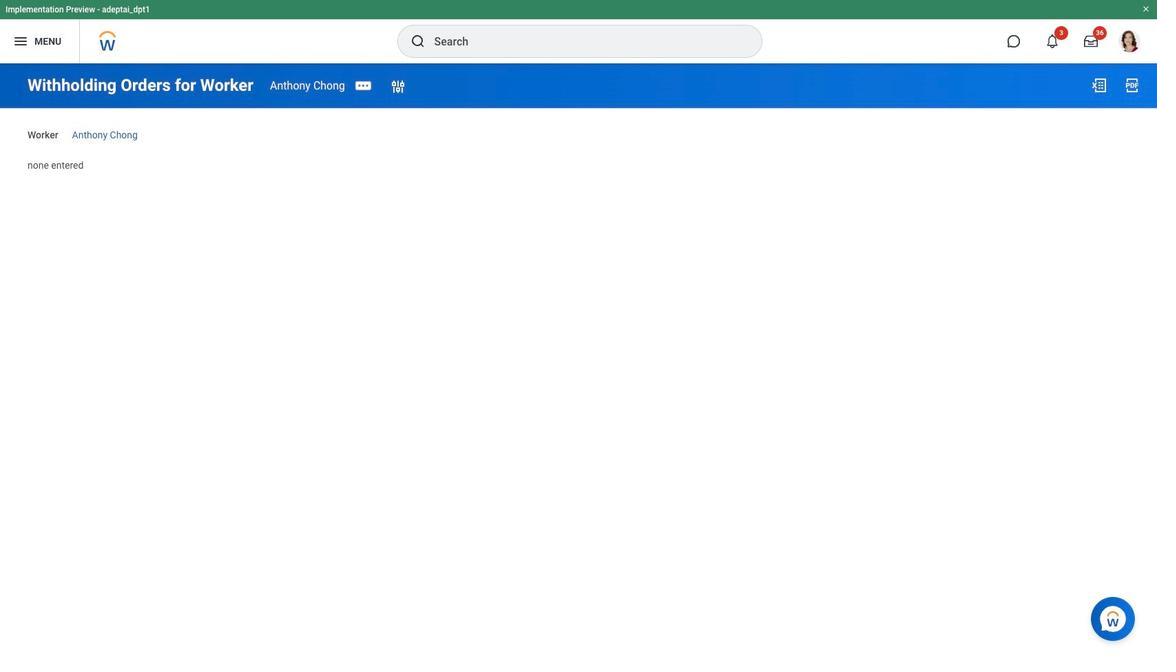 Task type: describe. For each thing, give the bounding box(es) containing it.
justify image
[[12, 33, 29, 50]]

search image
[[410, 33, 426, 50]]

view printable version (pdf) image
[[1125, 77, 1141, 94]]

profile logan mcneil image
[[1119, 30, 1141, 55]]

export to excel image
[[1092, 77, 1108, 94]]



Task type: locate. For each thing, give the bounding box(es) containing it.
Search Workday  search field
[[434, 26, 734, 57]]

main content
[[0, 63, 1158, 184]]

banner
[[0, 0, 1158, 63]]

inbox large image
[[1085, 34, 1098, 48]]

close environment banner image
[[1143, 5, 1151, 13]]

change selection image
[[390, 79, 407, 95]]

notifications large image
[[1046, 34, 1060, 48]]



Task type: vqa. For each thing, say whether or not it's contained in the screenshot.
View printable version (PDF) image
yes



